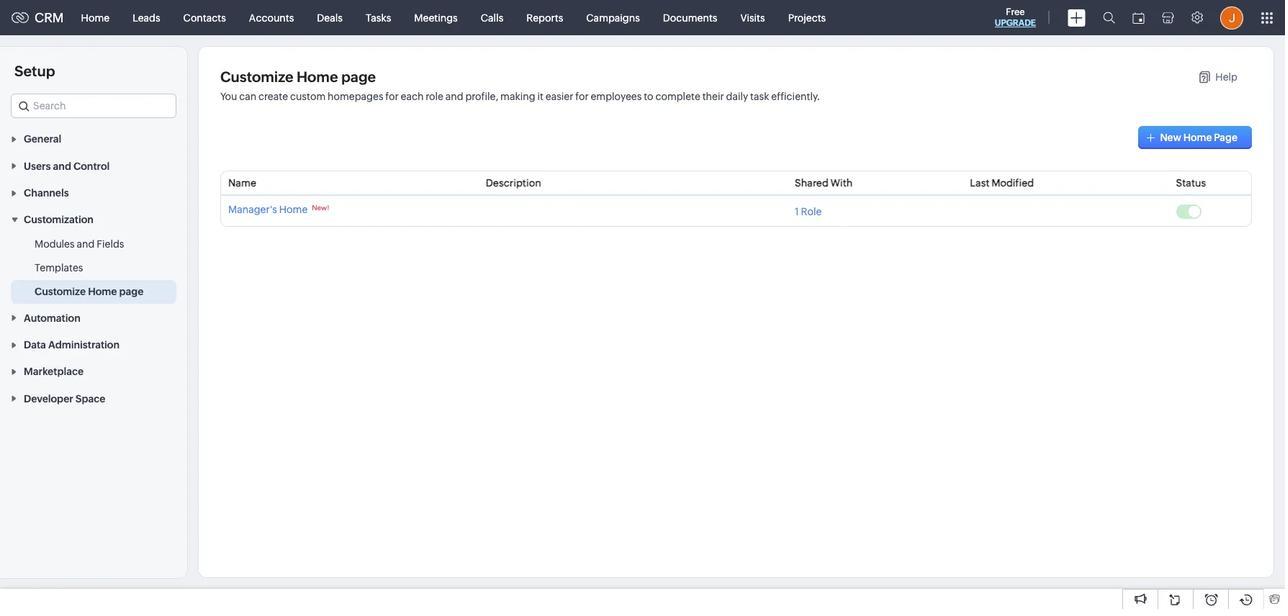 Task type: describe. For each thing, give the bounding box(es) containing it.
can
[[239, 91, 257, 102]]

0 vertical spatial page
[[341, 68, 376, 85]]

employees
[[591, 91, 642, 102]]

help link
[[1200, 71, 1238, 83]]

customization button
[[0, 206, 187, 233]]

create menu image
[[1068, 9, 1086, 26]]

home inside customization region
[[88, 286, 117, 298]]

leads link
[[121, 0, 172, 35]]

marketplace button
[[0, 358, 187, 385]]

channels button
[[0, 179, 187, 206]]

complete
[[656, 91, 701, 102]]

modified
[[992, 177, 1035, 189]]

calls link
[[470, 0, 515, 35]]

profile image
[[1221, 6, 1244, 29]]

general button
[[0, 125, 187, 152]]

setup
[[14, 63, 55, 79]]

homepages
[[328, 91, 384, 102]]

calendar image
[[1133, 12, 1145, 23]]

their
[[703, 91, 725, 102]]

developer space
[[24, 393, 106, 405]]

it
[[538, 91, 544, 102]]

home link
[[70, 0, 121, 35]]

you
[[220, 91, 237, 102]]

users and control
[[24, 160, 110, 172]]

reports
[[527, 12, 564, 23]]

new!
[[312, 204, 330, 212]]

crm
[[35, 10, 64, 25]]

status
[[1177, 177, 1207, 189]]

free
[[1007, 6, 1026, 17]]

profile,
[[466, 91, 499, 102]]

1 role
[[795, 206, 822, 217]]

home left new!
[[279, 204, 308, 215]]

templates
[[35, 263, 83, 274]]

leads
[[133, 12, 160, 23]]

manager's home new!
[[228, 204, 330, 215]]

each
[[401, 91, 424, 102]]

shared
[[795, 177, 829, 189]]

new home page
[[1161, 132, 1238, 143]]

customize home page link
[[35, 285, 144, 299]]

0 vertical spatial customize home page
[[220, 68, 376, 85]]

modules
[[35, 239, 75, 250]]

upgrade
[[995, 18, 1037, 28]]

fields
[[97, 239, 124, 250]]

modules and fields link
[[35, 237, 124, 252]]

projects link
[[777, 0, 838, 35]]

manager's
[[228, 204, 277, 215]]

meetings
[[414, 12, 458, 23]]

page
[[1215, 132, 1238, 143]]

users and control button
[[0, 152, 187, 179]]

and for modules and fields
[[77, 239, 95, 250]]

users
[[24, 160, 51, 172]]

you can create custom homepages for each role and profile, making it easier for employees to complete their daily task efficiently.
[[220, 91, 821, 102]]

role
[[426, 91, 444, 102]]

deals
[[317, 12, 343, 23]]

search element
[[1095, 0, 1125, 35]]

home up custom
[[297, 68, 338, 85]]

administration
[[48, 339, 120, 351]]

reports link
[[515, 0, 575, 35]]

data
[[24, 339, 46, 351]]

automation
[[24, 312, 81, 324]]

deals link
[[306, 0, 354, 35]]

page inside customization region
[[119, 286, 144, 298]]

create menu element
[[1060, 0, 1095, 35]]

create
[[259, 91, 288, 102]]

custom
[[290, 91, 326, 102]]

documents
[[663, 12, 718, 23]]

role
[[801, 206, 822, 217]]



Task type: locate. For each thing, give the bounding box(es) containing it.
space
[[76, 393, 106, 405]]

easier
[[546, 91, 574, 102]]

customize home page inside customization region
[[35, 286, 144, 298]]

tasks link
[[354, 0, 403, 35]]

shared with
[[795, 177, 853, 189]]

home inside "link"
[[81, 12, 110, 23]]

with
[[831, 177, 853, 189]]

page up the homepages
[[341, 68, 376, 85]]

accounts
[[249, 12, 294, 23]]

row containing name
[[221, 171, 1252, 196]]

None field
[[11, 94, 177, 118]]

home right 'crm'
[[81, 12, 110, 23]]

and left fields
[[77, 239, 95, 250]]

profile element
[[1212, 0, 1253, 35]]

marketplace
[[24, 366, 84, 378]]

developer space button
[[0, 385, 187, 412]]

last modified
[[971, 177, 1035, 189]]

campaigns link
[[575, 0, 652, 35]]

contacts link
[[172, 0, 238, 35]]

name
[[228, 177, 256, 189]]

new home page button
[[1139, 126, 1253, 149]]

home inside button
[[1184, 132, 1213, 143]]

1 vertical spatial page
[[119, 286, 144, 298]]

and for users and control
[[53, 160, 71, 172]]

customize inside customization region
[[35, 286, 86, 298]]

1 horizontal spatial customize
[[220, 68, 294, 85]]

free upgrade
[[995, 6, 1037, 28]]

1 vertical spatial customize home page
[[35, 286, 144, 298]]

new
[[1161, 132, 1182, 143]]

0 vertical spatial customize
[[220, 68, 294, 85]]

description
[[486, 177, 542, 189]]

1 horizontal spatial and
[[77, 239, 95, 250]]

and
[[446, 91, 464, 102], [53, 160, 71, 172], [77, 239, 95, 250]]

2 vertical spatial and
[[77, 239, 95, 250]]

data administration button
[[0, 331, 187, 358]]

manager's home link
[[228, 204, 308, 215]]

customize up "can"
[[220, 68, 294, 85]]

1 horizontal spatial customize home page
[[220, 68, 376, 85]]

home
[[81, 12, 110, 23], [297, 68, 338, 85], [1184, 132, 1213, 143], [279, 204, 308, 215], [88, 286, 117, 298]]

visits link
[[729, 0, 777, 35]]

for right easier in the left top of the page
[[576, 91, 589, 102]]

calls
[[481, 12, 504, 23]]

automation button
[[0, 304, 187, 331]]

1 for from the left
[[386, 91, 399, 102]]

making
[[501, 91, 536, 102]]

row
[[221, 171, 1252, 196]]

templates link
[[35, 261, 83, 275]]

home right new
[[1184, 132, 1213, 143]]

projects
[[789, 12, 826, 23]]

data administration
[[24, 339, 120, 351]]

and inside customization region
[[77, 239, 95, 250]]

customize home page
[[220, 68, 376, 85], [35, 286, 144, 298]]

meetings link
[[403, 0, 470, 35]]

daily
[[727, 91, 749, 102]]

last
[[971, 177, 990, 189]]

1
[[795, 206, 799, 217]]

to
[[644, 91, 654, 102]]

page
[[341, 68, 376, 85], [119, 286, 144, 298]]

contacts
[[183, 12, 226, 23]]

documents link
[[652, 0, 729, 35]]

1 horizontal spatial for
[[576, 91, 589, 102]]

for
[[386, 91, 399, 102], [576, 91, 589, 102]]

customize home page up automation dropdown button
[[35, 286, 144, 298]]

1 vertical spatial and
[[53, 160, 71, 172]]

customization
[[24, 214, 94, 226]]

visits
[[741, 12, 766, 23]]

0 horizontal spatial customize home page
[[35, 286, 144, 298]]

Search text field
[[12, 94, 176, 117]]

2 horizontal spatial and
[[446, 91, 464, 102]]

customize down templates 'link'
[[35, 286, 86, 298]]

and right the role
[[446, 91, 464, 102]]

1 horizontal spatial page
[[341, 68, 376, 85]]

control
[[73, 160, 110, 172]]

customize
[[220, 68, 294, 85], [35, 286, 86, 298]]

channels
[[24, 187, 69, 199]]

home up automation dropdown button
[[88, 286, 117, 298]]

task
[[751, 91, 770, 102]]

for left each
[[386, 91, 399, 102]]

0 horizontal spatial page
[[119, 286, 144, 298]]

and inside dropdown button
[[53, 160, 71, 172]]

search image
[[1104, 12, 1116, 24]]

crm link
[[12, 10, 64, 25]]

customize home page up custom
[[220, 68, 376, 85]]

customization region
[[0, 233, 187, 304]]

2 for from the left
[[576, 91, 589, 102]]

tasks
[[366, 12, 391, 23]]

accounts link
[[238, 0, 306, 35]]

and right users
[[53, 160, 71, 172]]

0 horizontal spatial for
[[386, 91, 399, 102]]

0 vertical spatial and
[[446, 91, 464, 102]]

campaigns
[[587, 12, 640, 23]]

modules and fields
[[35, 239, 124, 250]]

page up automation dropdown button
[[119, 286, 144, 298]]

0 horizontal spatial customize
[[35, 286, 86, 298]]

help
[[1216, 71, 1238, 83]]

general
[[24, 134, 61, 145]]

efficiently.
[[772, 91, 821, 102]]

1 vertical spatial customize
[[35, 286, 86, 298]]

0 horizontal spatial and
[[53, 160, 71, 172]]

developer
[[24, 393, 73, 405]]



Task type: vqa. For each thing, say whether or not it's contained in the screenshot.
SIGNALS "element"
no



